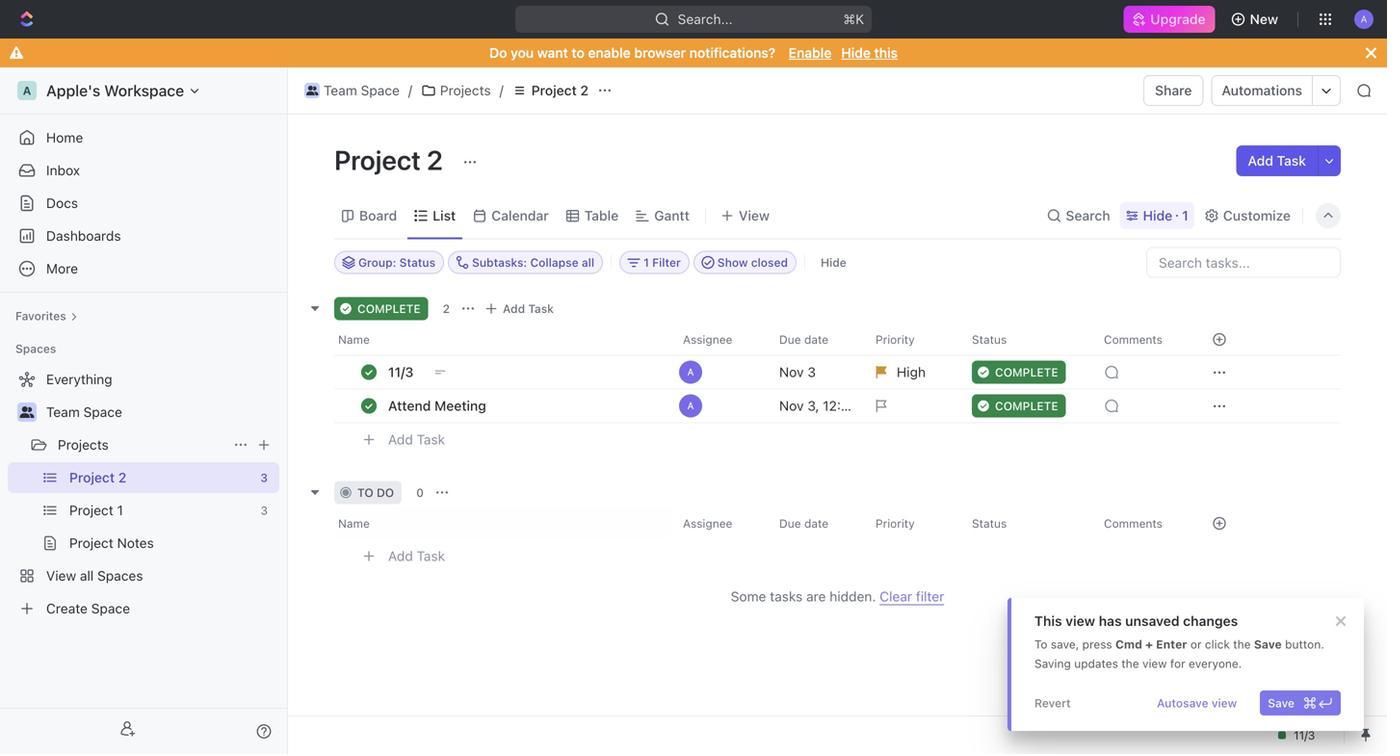 Task type: locate. For each thing, give the bounding box(es) containing it.
project 1 link
[[69, 495, 253, 526]]

0 horizontal spatial team space
[[46, 404, 122, 420]]

show closed
[[718, 256, 788, 269]]

a
[[1361, 13, 1368, 24], [23, 84, 31, 97], [688, 367, 694, 378], [688, 400, 694, 411]]

spaces down favorites
[[15, 342, 56, 356]]

name down group:
[[338, 333, 370, 346]]

cmd
[[1116, 638, 1143, 651]]

1 horizontal spatial team space
[[324, 82, 400, 98]]

0 vertical spatial assignee button
[[672, 324, 768, 355]]

1 horizontal spatial spaces
[[97, 568, 143, 584]]

0 vertical spatial team space
[[324, 82, 400, 98]]

assignee button for 0
[[672, 508, 768, 539]]

space right user group icon
[[361, 82, 400, 98]]

new
[[1250, 11, 1279, 27]]

you
[[511, 45, 534, 61]]

1 comments from the top
[[1104, 333, 1163, 346]]

name button
[[334, 324, 672, 355], [334, 508, 672, 539]]

0 horizontal spatial project 2
[[69, 470, 126, 486]]

0 vertical spatial the
[[1233, 638, 1251, 651]]

customize button
[[1198, 202, 1297, 229]]

2 assignee button from the top
[[672, 508, 768, 539]]

the right click
[[1233, 638, 1251, 651]]

calendar
[[492, 208, 549, 224]]

priority
[[876, 333, 915, 346], [876, 517, 915, 530]]

high
[[897, 364, 926, 380]]

priority button up the high
[[864, 324, 961, 355]]

tree
[[8, 364, 279, 624]]

name
[[338, 333, 370, 346], [338, 517, 370, 530]]

1 horizontal spatial all
[[582, 256, 595, 269]]

2 up the 'project 1'
[[118, 470, 126, 486]]

sidebar navigation
[[0, 67, 292, 754]]

project up board
[[334, 144, 421, 176]]

add down do
[[388, 548, 413, 564]]

everything
[[46, 371, 112, 387]]

assignee button down show at top
[[672, 324, 768, 355]]

view
[[1066, 613, 1096, 629], [1143, 657, 1167, 671], [1212, 697, 1237, 710]]

2 inside sidebar navigation
[[118, 470, 126, 486]]

hide right search at right top
[[1143, 208, 1173, 224]]

0 vertical spatial due date
[[779, 333, 829, 346]]

view for this
[[1066, 613, 1096, 629]]

project for project 2 link to the bottom
[[69, 470, 115, 486]]

or
[[1191, 638, 1202, 651]]

1 vertical spatial view
[[46, 568, 76, 584]]

1 vertical spatial 3
[[261, 504, 268, 517]]

0 vertical spatial hide
[[841, 45, 871, 61]]

2 due date button from the top
[[768, 508, 864, 539]]

1 vertical spatial team space link
[[46, 397, 276, 428]]

subtasks:
[[472, 256, 527, 269]]

projects down do
[[440, 82, 491, 98]]

1 horizontal spatial project 2
[[334, 144, 449, 176]]

due up tasks
[[779, 517, 801, 530]]

add task button down 0
[[380, 545, 453, 568]]

add task down subtasks: collapse all at the top
[[503, 302, 554, 316]]

priority for 0
[[876, 517, 915, 530]]

name down to do
[[338, 517, 370, 530]]

2 horizontal spatial project 2
[[532, 82, 589, 98]]

2 vertical spatial 1
[[117, 502, 123, 518]]

add down attend
[[388, 432, 413, 448]]

1 vertical spatial date
[[804, 517, 829, 530]]

3 for 2
[[260, 471, 268, 485]]

project 2 up board
[[334, 144, 449, 176]]

0 vertical spatial view
[[739, 208, 770, 224]]

0 vertical spatial status button
[[961, 324, 1093, 355]]

2 due from the top
[[779, 517, 801, 530]]

everything link
[[8, 364, 276, 395]]

1 inside tree
[[117, 502, 123, 518]]

due date button for 2
[[768, 324, 864, 355]]

new button
[[1223, 4, 1290, 35]]

view all spaces
[[46, 568, 143, 584]]

0 horizontal spatial projects link
[[58, 430, 225, 461]]

1 vertical spatial status
[[972, 333, 1007, 346]]

team
[[324, 82, 357, 98], [46, 404, 80, 420]]

view up 'save,'
[[1066, 613, 1096, 629]]

team space right user group icon
[[324, 82, 400, 98]]

1 vertical spatial the
[[1122, 657, 1139, 671]]

2 vertical spatial project 2
[[69, 470, 126, 486]]

2 name from the top
[[338, 517, 370, 530]]

1 vertical spatial due date button
[[768, 508, 864, 539]]

customize
[[1223, 208, 1291, 224]]

project 2 link
[[507, 79, 593, 102], [69, 462, 253, 493]]

1 horizontal spatial view
[[1143, 657, 1167, 671]]

inbox
[[46, 162, 80, 178]]

assignee for 2
[[683, 333, 733, 346]]

project for project notes link
[[69, 535, 113, 551]]

1 / from the left
[[408, 82, 412, 98]]

more
[[46, 261, 78, 277]]

2 priority from the top
[[876, 517, 915, 530]]

0 vertical spatial save
[[1254, 638, 1282, 651]]

projects inside tree
[[58, 437, 109, 453]]

1 complete button from the top
[[961, 355, 1093, 390]]

hide for hide 1
[[1143, 208, 1173, 224]]

add task
[[1248, 153, 1306, 169], [503, 302, 554, 316], [388, 432, 445, 448], [388, 548, 445, 564]]

1 due date from the top
[[779, 333, 829, 346]]

0 horizontal spatial view
[[46, 568, 76, 584]]

view down +
[[1143, 657, 1167, 671]]

0
[[416, 486, 424, 500]]

spaces inside view all spaces link
[[97, 568, 143, 584]]

2 vertical spatial hide
[[821, 256, 847, 269]]

1 vertical spatial view
[[1143, 657, 1167, 671]]

add for add task button under 0
[[388, 548, 413, 564]]

0 vertical spatial status
[[399, 256, 436, 269]]

the
[[1233, 638, 1251, 651], [1122, 657, 1139, 671]]

2 3 from the top
[[261, 504, 268, 517]]

add down subtasks:
[[503, 302, 525, 316]]

2 horizontal spatial view
[[1212, 697, 1237, 710]]

name button down 0
[[334, 508, 672, 539]]

+
[[1146, 638, 1153, 651]]

project up the 'project 1'
[[69, 470, 115, 486]]

0 vertical spatial date
[[804, 333, 829, 346]]

1 horizontal spatial view
[[739, 208, 770, 224]]

1 vertical spatial priority
[[876, 517, 915, 530]]

1 date from the top
[[804, 333, 829, 346]]

team space down everything
[[46, 404, 122, 420]]

1 due date button from the top
[[768, 324, 864, 355]]

1 vertical spatial status button
[[961, 508, 1093, 539]]

projects link down everything link
[[58, 430, 225, 461]]

0 vertical spatial 1
[[1182, 208, 1189, 224]]

1 due from the top
[[779, 333, 801, 346]]

1 for project 1
[[117, 502, 123, 518]]

the down cmd
[[1122, 657, 1139, 671]]

date for 0
[[804, 517, 829, 530]]

some tasks are hidden. clear filter
[[731, 589, 945, 605]]

0 vertical spatial comments
[[1104, 333, 1163, 346]]

some
[[731, 589, 766, 605]]

2 vertical spatial space
[[91, 601, 130, 617]]

project up the view all spaces
[[69, 535, 113, 551]]

0 vertical spatial project 2
[[532, 82, 589, 98]]

projects down everything
[[58, 437, 109, 453]]

assignee down show at top
[[683, 333, 733, 346]]

2 assignee from the top
[[683, 517, 733, 530]]

due date button for 0
[[768, 508, 864, 539]]

0 vertical spatial spaces
[[15, 342, 56, 356]]

2 horizontal spatial 1
[[1182, 208, 1189, 224]]

1 left customize button
[[1182, 208, 1189, 224]]

0 vertical spatial name
[[338, 333, 370, 346]]

view inside view button
[[739, 208, 770, 224]]

view button
[[714, 193, 777, 238]]

projects link down do
[[416, 79, 496, 102]]

1 vertical spatial comments
[[1104, 517, 1163, 530]]

1 vertical spatial assignee button
[[672, 508, 768, 539]]

1 horizontal spatial projects
[[440, 82, 491, 98]]

status for 2
[[972, 333, 1007, 346]]

3
[[260, 471, 268, 485], [261, 504, 268, 517]]

status button
[[961, 324, 1093, 355], [961, 508, 1093, 539]]

0 horizontal spatial 1
[[117, 502, 123, 518]]

0 horizontal spatial team
[[46, 404, 80, 420]]

revert button
[[1027, 691, 1079, 716]]

due date button up are
[[768, 508, 864, 539]]

assignee button up 'some'
[[672, 508, 768, 539]]

1 assignee button from the top
[[672, 324, 768, 355]]

0 vertical spatial name button
[[334, 324, 672, 355]]

1 horizontal spatial the
[[1233, 638, 1251, 651]]

this view has unsaved changes to save, press cmd + enter or click the save button. saving updates the view for everyone.
[[1035, 613, 1325, 671]]

docs
[[46, 195, 78, 211]]

all up create space
[[80, 568, 94, 584]]

space down the view all spaces
[[91, 601, 130, 617]]

0 vertical spatial due
[[779, 333, 801, 346]]

assignee button
[[672, 324, 768, 355], [672, 508, 768, 539]]

show
[[718, 256, 748, 269]]

projects link
[[416, 79, 496, 102], [58, 430, 225, 461]]

date down hide button
[[804, 333, 829, 346]]

dashboards link
[[8, 221, 279, 251]]

project up project notes
[[69, 502, 113, 518]]

1 vertical spatial name
[[338, 517, 370, 530]]

to right want
[[572, 45, 585, 61]]

name for 1st name dropdown button from the top of the page
[[338, 333, 370, 346]]

1 vertical spatial project 2
[[334, 144, 449, 176]]

1 horizontal spatial team space link
[[300, 79, 405, 102]]

team space link
[[300, 79, 405, 102], [46, 397, 276, 428]]

2 comments button from the top
[[1093, 508, 1189, 539]]

calendar link
[[488, 202, 549, 229]]

2 comments from the top
[[1104, 517, 1163, 530]]

enable
[[789, 45, 832, 61]]

1 vertical spatial due
[[779, 517, 801, 530]]

apple's workspace, , element
[[17, 81, 37, 100]]

project 2 link down want
[[507, 79, 593, 102]]

press
[[1083, 638, 1112, 651]]

assignee up 'some'
[[683, 517, 733, 530]]

2 complete button from the top
[[961, 389, 1093, 423]]

team right user group image
[[46, 404, 80, 420]]

spaces down project notes
[[97, 568, 143, 584]]

1 inside dropdown button
[[644, 256, 649, 269]]

notifications?
[[690, 45, 776, 61]]

view down the everyone.
[[1212, 697, 1237, 710]]

show closed button
[[693, 251, 797, 274]]

1 status button from the top
[[961, 324, 1093, 355]]

0 vertical spatial assignee
[[683, 333, 733, 346]]

1 vertical spatial spaces
[[97, 568, 143, 584]]

space down everything
[[83, 404, 122, 420]]

save inside button
[[1268, 697, 1295, 710]]

date for 2
[[804, 333, 829, 346]]

1 priority from the top
[[876, 333, 915, 346]]

1 horizontal spatial /
[[500, 82, 504, 98]]

task up customize
[[1277, 153, 1306, 169]]

2 status button from the top
[[961, 508, 1093, 539]]

project 2 up the 'project 1'
[[69, 470, 126, 486]]

view up create
[[46, 568, 76, 584]]

0 horizontal spatial project 2 link
[[69, 462, 253, 493]]

project
[[532, 82, 577, 98], [334, 144, 421, 176], [69, 470, 115, 486], [69, 502, 113, 518], [69, 535, 113, 551]]

project 2 link up 'project 1' link
[[69, 462, 253, 493]]

tree containing everything
[[8, 364, 279, 624]]

everyone.
[[1189, 657, 1242, 671]]

add task button up customize
[[1237, 145, 1318, 176]]

0 vertical spatial comments button
[[1093, 324, 1189, 355]]

0 horizontal spatial team space link
[[46, 397, 276, 428]]

priority up clear
[[876, 517, 915, 530]]

1 vertical spatial comments button
[[1093, 508, 1189, 539]]

1
[[1182, 208, 1189, 224], [644, 256, 649, 269], [117, 502, 123, 518]]

priority button
[[864, 324, 961, 355], [864, 508, 961, 539]]

priority up the high
[[876, 333, 915, 346]]

1 assignee from the top
[[683, 333, 733, 346]]

complete
[[357, 302, 421, 316], [995, 366, 1058, 379], [995, 399, 1058, 413]]

view inside view all spaces link
[[46, 568, 76, 584]]

1 priority button from the top
[[864, 324, 961, 355]]

1 vertical spatial name button
[[334, 508, 672, 539]]

comments for 2
[[1104, 333, 1163, 346]]

priority for 2
[[876, 333, 915, 346]]

board link
[[356, 202, 397, 229]]

view
[[739, 208, 770, 224], [46, 568, 76, 584]]

to left do
[[357, 486, 374, 500]]

1 vertical spatial assignee
[[683, 517, 733, 530]]

2 date from the top
[[804, 517, 829, 530]]

1 comments button from the top
[[1093, 324, 1189, 355]]

comments button
[[1093, 324, 1189, 355], [1093, 508, 1189, 539]]

1 vertical spatial projects link
[[58, 430, 225, 461]]

0 horizontal spatial to
[[357, 486, 374, 500]]

all right collapse
[[582, 256, 595, 269]]

hide left "this"
[[841, 45, 871, 61]]

add task button
[[1237, 145, 1318, 176], [480, 297, 562, 320], [380, 428, 453, 451], [380, 545, 453, 568]]

due down closed
[[779, 333, 801, 346]]

1 vertical spatial priority button
[[864, 508, 961, 539]]

0 vertical spatial priority button
[[864, 324, 961, 355]]

1 horizontal spatial team
[[324, 82, 357, 98]]

hide right closed
[[821, 256, 847, 269]]

0 horizontal spatial the
[[1122, 657, 1139, 671]]

project 2
[[532, 82, 589, 98], [334, 144, 449, 176], [69, 470, 126, 486]]

complete button
[[961, 355, 1093, 390], [961, 389, 1093, 423]]

1 vertical spatial due date
[[779, 517, 829, 530]]

2 vertical spatial view
[[1212, 697, 1237, 710]]

1 vertical spatial team
[[46, 404, 80, 420]]

project 1
[[69, 502, 123, 518]]

1 3 from the top
[[260, 471, 268, 485]]

save left button.
[[1254, 638, 1282, 651]]

0 horizontal spatial all
[[80, 568, 94, 584]]

1 name from the top
[[338, 333, 370, 346]]

0 vertical spatial due date button
[[768, 324, 864, 355]]

2 vertical spatial complete
[[995, 399, 1058, 413]]

hide inside button
[[821, 256, 847, 269]]

project down want
[[532, 82, 577, 98]]

1 vertical spatial hide
[[1143, 208, 1173, 224]]

1 vertical spatial projects
[[58, 437, 109, 453]]

dashboards
[[46, 228, 121, 244]]

status
[[399, 256, 436, 269], [972, 333, 1007, 346], [972, 517, 1007, 530]]

all inside tree
[[80, 568, 94, 584]]

due date button down hide button
[[768, 324, 864, 355]]

2 vertical spatial status
[[972, 517, 1007, 530]]

team right user group icon
[[324, 82, 357, 98]]

add up customize
[[1248, 153, 1274, 169]]

2 down list link at left top
[[443, 302, 450, 316]]

0 horizontal spatial view
[[1066, 613, 1096, 629]]

0 vertical spatial project 2 link
[[507, 79, 593, 102]]

0 vertical spatial all
[[582, 256, 595, 269]]

2 priority button from the top
[[864, 508, 961, 539]]

add task button down subtasks: collapse all at the top
[[480, 297, 562, 320]]

hidden.
[[830, 589, 876, 605]]

upgrade link
[[1124, 6, 1216, 33]]

0 vertical spatial view
[[1066, 613, 1096, 629]]

clear filter link
[[880, 589, 945, 606]]

filter
[[652, 256, 681, 269]]

1 up project notes
[[117, 502, 123, 518]]

0 horizontal spatial /
[[408, 82, 412, 98]]

project 2 down want
[[532, 82, 589, 98]]

complete for the attend meeting link
[[995, 399, 1058, 413]]

0 vertical spatial priority
[[876, 333, 915, 346]]

a inside navigation
[[23, 84, 31, 97]]

due date
[[779, 333, 829, 346], [779, 517, 829, 530]]

team space inside tree
[[46, 404, 122, 420]]

due date down hide button
[[779, 333, 829, 346]]

save
[[1254, 638, 1282, 651], [1268, 697, 1295, 710]]

meeting
[[435, 398, 486, 414]]

1 horizontal spatial projects link
[[416, 79, 496, 102]]

0 horizontal spatial projects
[[58, 437, 109, 453]]

1 left the filter
[[644, 256, 649, 269]]

1 vertical spatial complete
[[995, 366, 1058, 379]]

0 vertical spatial 3
[[260, 471, 268, 485]]

do you want to enable browser notifications? enable hide this
[[489, 45, 898, 61]]

date up are
[[804, 517, 829, 530]]

date
[[804, 333, 829, 346], [804, 517, 829, 530]]

due date up are
[[779, 517, 829, 530]]

name button up 11/3 link
[[334, 324, 672, 355]]

priority button up 'clear filter' link
[[864, 508, 961, 539]]

view up show closed
[[739, 208, 770, 224]]

save down button.
[[1268, 697, 1295, 710]]

2 due date from the top
[[779, 517, 829, 530]]

view inside 'button'
[[1212, 697, 1237, 710]]

this
[[1035, 613, 1062, 629]]

1 vertical spatial save
[[1268, 697, 1295, 710]]

1 horizontal spatial 1
[[644, 256, 649, 269]]

to
[[572, 45, 585, 61], [357, 486, 374, 500]]



Task type: describe. For each thing, give the bounding box(es) containing it.
click
[[1205, 638, 1230, 651]]

upgrade
[[1151, 11, 1206, 27]]

1 vertical spatial project 2 link
[[69, 462, 253, 493]]

attend meeting
[[388, 398, 486, 414]]

status button for 2
[[961, 324, 1093, 355]]

0 vertical spatial team space link
[[300, 79, 405, 102]]

view button
[[714, 202, 777, 229]]

0 vertical spatial complete
[[357, 302, 421, 316]]

gantt link
[[650, 202, 690, 229]]

status button for 0
[[961, 508, 1093, 539]]

1 vertical spatial to
[[357, 486, 374, 500]]

autosave
[[1157, 697, 1209, 710]]

save inside this view has unsaved changes to save, press cmd + enter or click the save button. saving updates the view for everyone.
[[1254, 638, 1282, 651]]

due date for 2
[[779, 333, 829, 346]]

comments for 0
[[1104, 517, 1163, 530]]

are
[[806, 589, 826, 605]]

create space
[[46, 601, 130, 617]]

task down 0
[[417, 548, 445, 564]]

apple's
[[46, 81, 100, 100]]

group: status
[[358, 256, 436, 269]]

project notes link
[[69, 528, 276, 559]]

project 2 inside tree
[[69, 470, 126, 486]]

closed
[[751, 256, 788, 269]]

do
[[489, 45, 507, 61]]

search button
[[1041, 202, 1116, 229]]

complete button for the attend meeting link
[[961, 389, 1093, 423]]

user group image
[[306, 86, 318, 95]]

group:
[[358, 256, 396, 269]]

tree inside sidebar navigation
[[8, 364, 279, 624]]

high button
[[864, 355, 961, 390]]

task down subtasks: collapse all at the top
[[528, 302, 554, 316]]

automations
[[1222, 82, 1303, 98]]

favorites
[[15, 309, 66, 323]]

hide for hide
[[821, 256, 847, 269]]

table link
[[581, 202, 619, 229]]

hide 1
[[1143, 208, 1189, 224]]

0 vertical spatial team
[[324, 82, 357, 98]]

0 vertical spatial projects
[[440, 82, 491, 98]]

home
[[46, 130, 83, 145]]

autosave view
[[1157, 697, 1237, 710]]

share button
[[1144, 75, 1204, 106]]

add for add task button under attend
[[388, 432, 413, 448]]

status for 0
[[972, 517, 1007, 530]]

board
[[359, 208, 397, 224]]

1 vertical spatial space
[[83, 404, 122, 420]]

view for view
[[739, 208, 770, 224]]

11/3
[[388, 364, 414, 380]]

user group image
[[20, 407, 34, 418]]

updates
[[1074, 657, 1119, 671]]

team inside tree
[[46, 404, 80, 420]]

complete button for 11/3 link
[[961, 355, 1093, 390]]

project for 'project 1' link
[[69, 502, 113, 518]]

assignee for 0
[[683, 517, 733, 530]]

11/3 link
[[383, 358, 668, 386]]

to do
[[357, 486, 394, 500]]

1 for hide 1
[[1182, 208, 1189, 224]]

view for view all spaces
[[46, 568, 76, 584]]

has
[[1099, 613, 1122, 629]]

1 filter
[[644, 256, 681, 269]]

2 name button from the top
[[334, 508, 672, 539]]

clear
[[880, 589, 912, 605]]

due for 2
[[779, 333, 801, 346]]

add task down attend
[[388, 432, 445, 448]]

2 up list link at left top
[[427, 144, 443, 176]]

enable
[[588, 45, 631, 61]]

enter
[[1156, 638, 1187, 651]]

0 horizontal spatial spaces
[[15, 342, 56, 356]]

tasks
[[770, 589, 803, 605]]

create
[[46, 601, 88, 617]]

view for autosave
[[1212, 697, 1237, 710]]

assignee button for 2
[[672, 324, 768, 355]]

button.
[[1285, 638, 1325, 651]]

table
[[584, 208, 619, 224]]

search
[[1066, 208, 1111, 224]]

3 for 1
[[261, 504, 268, 517]]

notes
[[117, 535, 154, 551]]

more button
[[8, 253, 279, 284]]

attend meeting link
[[383, 392, 668, 420]]

priority button for 2
[[864, 324, 961, 355]]

saving
[[1035, 657, 1071, 671]]

view all spaces link
[[8, 561, 276, 592]]

0 vertical spatial projects link
[[416, 79, 496, 102]]

hide button
[[813, 251, 854, 274]]

add task down 0
[[388, 548, 445, 564]]

want
[[537, 45, 568, 61]]

project notes
[[69, 535, 154, 551]]

a button for complete dropdown button related to 11/3 link
[[672, 355, 768, 390]]

Search tasks... text field
[[1147, 248, 1340, 277]]

a button for complete dropdown button related to the attend meeting link
[[672, 389, 768, 423]]

1 horizontal spatial to
[[572, 45, 585, 61]]

to
[[1035, 638, 1048, 651]]

workspace
[[104, 81, 184, 100]]

add task up customize
[[1248, 153, 1306, 169]]

unsaved
[[1125, 613, 1180, 629]]

apple's workspace
[[46, 81, 184, 100]]

filter
[[916, 589, 945, 605]]

automations button
[[1212, 76, 1312, 105]]

0 vertical spatial space
[[361, 82, 400, 98]]

for
[[1171, 657, 1186, 671]]

collapse
[[530, 256, 579, 269]]

list
[[433, 208, 456, 224]]

gantt
[[654, 208, 690, 224]]

2 down enable
[[580, 82, 589, 98]]

add task button down attend
[[380, 428, 453, 451]]

this
[[874, 45, 898, 61]]

revert
[[1035, 697, 1071, 710]]

due date for 0
[[779, 517, 829, 530]]

name for first name dropdown button from the bottom
[[338, 517, 370, 530]]

add for add task button above customize
[[1248, 153, 1274, 169]]

save,
[[1051, 638, 1079, 651]]

inbox link
[[8, 155, 279, 186]]

home link
[[8, 122, 279, 153]]

task down attend meeting
[[417, 432, 445, 448]]

do
[[377, 486, 394, 500]]

comments button for 0
[[1093, 508, 1189, 539]]

2 / from the left
[[500, 82, 504, 98]]

1 horizontal spatial project 2 link
[[507, 79, 593, 102]]

complete for 11/3 link
[[995, 366, 1058, 379]]

share
[[1155, 82, 1192, 98]]

changes
[[1183, 613, 1238, 629]]

save button
[[1260, 691, 1341, 716]]

due for 0
[[779, 517, 801, 530]]

search...
[[678, 11, 733, 27]]

attend
[[388, 398, 431, 414]]

browser
[[634, 45, 686, 61]]

docs link
[[8, 188, 279, 219]]

priority button for 0
[[864, 508, 961, 539]]

1 name button from the top
[[334, 324, 672, 355]]

comments button for 2
[[1093, 324, 1189, 355]]

1 filter button
[[620, 251, 690, 274]]



Task type: vqa. For each thing, say whether or not it's contained in the screenshot.
second New Task
no



